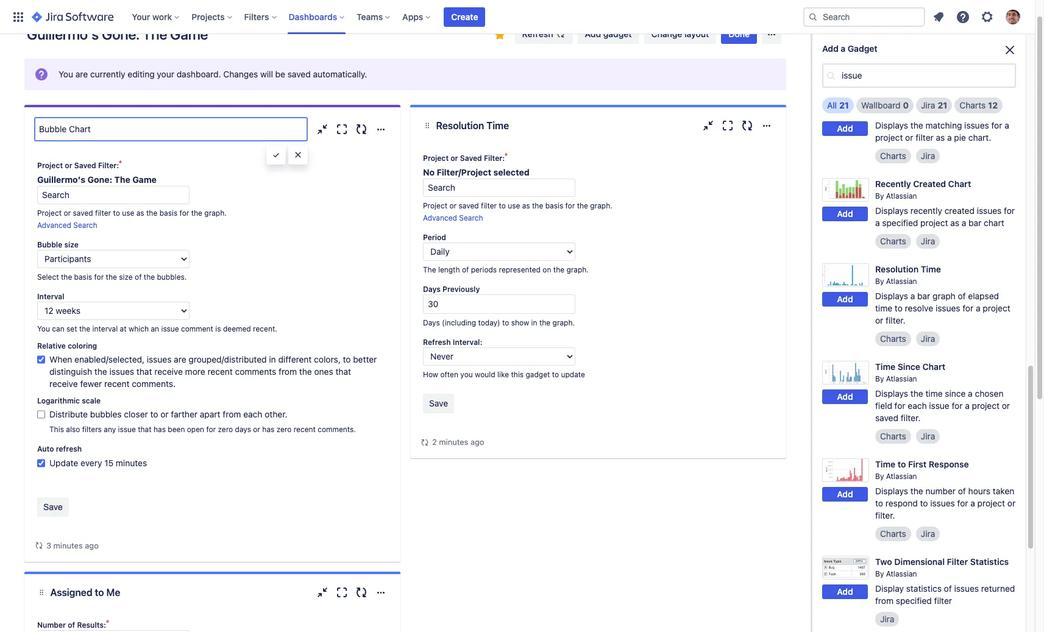 Task type: locate. For each thing, give the bounding box(es) containing it.
time inside the resolution time by atlassian displays a bar graph of elapsed time to resolve issues for a project or filter.
[[921, 264, 942, 274]]

pie chart image
[[823, 93, 870, 117]]

for inside recently created chart by atlassian displays recently created issues for a specified project as a bar chart
[[1005, 206, 1015, 216]]

filter. for to
[[876, 510, 896, 521]]

recently created chart image
[[823, 178, 870, 202]]

jira left labels in the right top of the page
[[876, 47, 890, 57]]

recently created chart by atlassian displays recently created issues for a specified project as a bar chart
[[876, 179, 1015, 228]]

no
[[423, 167, 435, 177]]

project or saved filter to use as the basis for the graph. advanced search for selected
[[423, 201, 613, 223]]

resolution for resolution time
[[436, 120, 484, 131]]

by up the field
[[876, 374, 885, 384]]

6 add button from the top
[[823, 488, 868, 502]]

filter. inside time to first response by atlassian displays the number of hours taken to respond to issues for a project or filter.
[[876, 510, 896, 521]]

6 atlassian from the top
[[887, 472, 918, 481]]

graph
[[933, 291, 956, 301]]

an arrow curved in a circular way on the button that refreshes the dashboard image left 2
[[420, 438, 430, 447]]

1 vertical spatial minutes
[[116, 458, 147, 468]]

0 horizontal spatial chart
[[891, 93, 914, 104]]

elapsed
[[969, 291, 1000, 301]]

1 horizontal spatial zero
[[277, 425, 292, 434]]

saved
[[288, 69, 311, 79], [459, 201, 479, 210], [73, 209, 93, 218], [876, 413, 899, 423]]

displays down the wallboard 0
[[876, 120, 909, 130]]

0 horizontal spatial the
[[114, 174, 130, 185]]

editing
[[128, 69, 155, 79]]

apps
[[403, 11, 423, 22]]

project down the wallboard 0
[[876, 132, 903, 143]]

2 displays from the top
[[876, 206, 909, 216]]

1 horizontal spatial time
[[926, 388, 943, 399]]

you left 'can'
[[37, 324, 50, 334]]

to inside the 'distribute bubbles closer to or farther apart from each other. this also filters any issue that has been open for zero days or has zero recent comments.'
[[150, 409, 158, 420]]

you are currently editing your dashboard. changes will be saved automatically.
[[59, 69, 367, 79]]

2 atlassian from the top
[[887, 106, 918, 115]]

0 horizontal spatial ago
[[85, 541, 99, 551]]

charts for created
[[881, 236, 907, 246]]

0 vertical spatial size
[[64, 240, 79, 249]]

7 atlassian from the top
[[887, 570, 918, 579]]

chart right pie
[[891, 93, 914, 104]]

2 vertical spatial minutes
[[53, 541, 83, 551]]

refresh for refresh
[[522, 29, 554, 39]]

0 horizontal spatial use
[[122, 209, 134, 218]]

me
[[106, 587, 120, 598]]

4 displays from the top
[[876, 388, 909, 399]]

displays inside recently created chart by atlassian displays recently created issues for a specified project as a bar chart
[[876, 206, 909, 216]]

will
[[260, 69, 273, 79]]

statistics
[[907, 584, 942, 594]]

add for pie chart
[[838, 123, 854, 134]]

0 horizontal spatial in
[[269, 354, 276, 365]]

time up graph
[[921, 264, 942, 274]]

from inside two dimensional filter statistics by atlassian display statistics of issues returned from specified filter
[[876, 596, 894, 606]]

1 horizontal spatial use
[[508, 201, 520, 210]]

0 vertical spatial the
[[143, 26, 167, 43]]

to inside the resolution time by atlassian displays a bar graph of elapsed time to resolve issues for a project or filter.
[[895, 303, 903, 313]]

jira software image
[[32, 9, 114, 24], [32, 9, 114, 24]]

maximize resolution time image
[[721, 118, 735, 133]]

minutes right 2
[[439, 437, 469, 447]]

0 vertical spatial an arrow curved in a circular way on the button that refreshes the dashboard image
[[420, 438, 430, 447]]

1 vertical spatial bar
[[918, 291, 931, 301]]

or inside pie chart by atlassian displays the matching issues for a project or filter as a pie chart.
[[906, 132, 914, 143]]

changes
[[223, 69, 258, 79]]

refresh down (including
[[423, 338, 451, 347]]

more actions for resolution time gadget image
[[760, 118, 775, 133]]

2 horizontal spatial basis
[[546, 201, 564, 210]]

filter/project
[[437, 167, 492, 177]]

ago right 2
[[471, 437, 485, 447]]

1 horizontal spatial search field
[[423, 179, 576, 197]]

guillermo's gone: the game
[[27, 26, 208, 43], [37, 174, 157, 185]]

0 vertical spatial are
[[75, 69, 88, 79]]

in inside by atlassian jira issue labels in a gadget
[[940, 47, 947, 57]]

no filter/project selected
[[423, 167, 530, 177]]

gadget left change
[[604, 29, 632, 39]]

1 vertical spatial the
[[114, 174, 130, 185]]

0 vertical spatial bar
[[969, 218, 982, 228]]

ago for filter/project
[[471, 437, 485, 447]]

2 vertical spatial in
[[269, 354, 276, 365]]

refresh inside resolution time region
[[423, 338, 451, 347]]

search inside resolution time region
[[459, 213, 483, 223]]

issue right an
[[161, 324, 179, 334]]

project inside recently created chart by atlassian displays recently created issues for a specified project as a bar chart
[[921, 218, 949, 228]]

5 by from the top
[[876, 374, 885, 384]]

that down enabled/selected,
[[137, 367, 152, 377]]

resolution time image
[[823, 263, 870, 288]]

issue inside the 'distribute bubbles closer to or farther apart from each other. this also filters any issue that has been open for zero days or has zero recent comments.'
[[118, 425, 136, 434]]

chart up created
[[949, 179, 972, 189]]

different
[[278, 354, 312, 365]]

add for two dimensional filter statistics
[[838, 587, 854, 597]]

chart
[[891, 93, 914, 104], [949, 179, 972, 189], [923, 362, 946, 372]]

0 vertical spatial you
[[59, 69, 73, 79]]

change
[[652, 29, 683, 39]]

by inside the resolution time by atlassian displays a bar graph of elapsed time to resolve issues for a project or filter.
[[876, 277, 885, 286]]

project inside time since chart by atlassian displays the time since a chosen field for each issue for a project or saved filter.
[[973, 401, 1000, 411]]

add button down 'resolution time' image
[[823, 292, 868, 307]]

more actions for bubble chart gadget image
[[374, 122, 388, 137]]

or inside time to first response by atlassian displays the number of hours taken to respond to issues for a project or filter.
[[1008, 498, 1016, 509]]

1 vertical spatial are
[[174, 354, 186, 365]]

1 vertical spatial resolution
[[876, 264, 919, 274]]

search down no filter/project selected
[[459, 213, 483, 223]]

gadget inside resolution time region
[[526, 370, 550, 379]]

charts down the field
[[881, 431, 907, 442]]

refresh bubble chart image
[[354, 122, 369, 137]]

bar inside recently created chart by atlassian displays recently created issues for a specified project as a bar chart
[[969, 218, 982, 228]]

how
[[423, 370, 439, 379]]

from inside when enabled/selected, issues are grouped/distributed in different colors, to better distinguish the issues that receive more recent comments from the ones that receive fewer recent comments.
[[279, 367, 297, 377]]

bar up the resolve in the right of the page
[[918, 291, 931, 301]]

has left been
[[154, 425, 166, 434]]

1 vertical spatial specified
[[896, 596, 932, 606]]

each right the field
[[908, 401, 927, 411]]

1 horizontal spatial advanced search link
[[423, 213, 483, 223]]

1 vertical spatial time
[[926, 388, 943, 399]]

an arrow curved in a circular way on the button that refreshes the dashboard image
[[420, 438, 430, 447], [34, 541, 44, 551]]

chart
[[984, 218, 1005, 228]]

ago right 3
[[85, 541, 99, 551]]

0 horizontal spatial time
[[876, 303, 893, 313]]

project or saved filter to use as the basis for the graph. advanced search inside resolution time region
[[423, 201, 613, 223]]

4 add button from the top
[[823, 292, 868, 307]]

0 vertical spatial minutes
[[439, 437, 469, 447]]

pie
[[876, 93, 889, 104]]

add down time to first response "image"
[[838, 489, 854, 500]]

1 horizontal spatial has
[[262, 425, 275, 434]]

filter:
[[484, 154, 505, 163], [98, 161, 119, 170]]

1 by from the top
[[876, 33, 885, 42]]

issue right any on the left of the page
[[118, 425, 136, 434]]

advanced search link
[[423, 213, 483, 223], [37, 221, 97, 230]]

project down hours in the right of the page
[[978, 498, 1006, 509]]

issues down number
[[931, 498, 956, 509]]

on
[[543, 265, 552, 274]]

comments. inside when enabled/selected, issues are grouped/distributed in different colors, to better distinguish the issues that receive more recent comments from the ones that receive fewer recent comments.
[[132, 379, 176, 389]]

dashboards button
[[285, 7, 350, 27]]

logarithmic
[[37, 396, 80, 406]]

to
[[499, 201, 506, 210], [113, 209, 120, 218], [895, 303, 903, 313], [503, 318, 509, 328], [343, 354, 351, 365], [552, 370, 559, 379], [150, 409, 158, 420], [898, 459, 907, 470], [876, 498, 884, 509], [921, 498, 929, 509], [95, 587, 104, 598]]

add down pie chart image
[[838, 123, 854, 134]]

receive down distinguish
[[49, 379, 78, 389]]

filters
[[82, 425, 102, 434]]

0 vertical spatial chart
[[891, 93, 914, 104]]

add gadget button
[[578, 24, 639, 44]]

advanced search link for no
[[423, 213, 483, 223]]

search field inside resolution time region
[[423, 179, 576, 197]]

atlassian down since
[[887, 374, 918, 384]]

1 add button from the top
[[823, 48, 868, 63]]

1 horizontal spatial advanced
[[423, 213, 457, 223]]

1 horizontal spatial resolution
[[876, 264, 919, 274]]

by down two
[[876, 570, 885, 579]]

0 vertical spatial comments.
[[132, 379, 176, 389]]

a inside time to first response by atlassian displays the number of hours taken to respond to issues for a project or filter.
[[971, 498, 976, 509]]

for inside the 'distribute bubbles closer to or farther apart from each other. this also filters any issue that has been open for zero days or has zero recent comments.'
[[206, 425, 216, 434]]

by right 'resolution time' image
[[876, 277, 885, 286]]

0 horizontal spatial 21
[[840, 100, 850, 110]]

add down "time since chart" 'image'
[[838, 392, 854, 402]]

project or saved filter: for gone:
[[37, 161, 119, 170]]

resolution for resolution time by atlassian displays a bar graph of elapsed time to resolve issues for a project or filter.
[[876, 264, 919, 274]]

atlassian inside the resolution time by atlassian displays a bar graph of elapsed time to resolve issues for a project or filter.
[[887, 277, 918, 286]]

time left since
[[876, 362, 896, 372]]

1 days from the top
[[423, 285, 441, 294]]

2 horizontal spatial the
[[423, 265, 436, 274]]

1 horizontal spatial are
[[174, 354, 186, 365]]

21 up matching
[[938, 100, 948, 110]]

advanced search link up bubble size
[[37, 221, 97, 230]]

resolution
[[436, 120, 484, 131], [876, 264, 919, 274]]

1 horizontal spatial project or saved filter:
[[423, 154, 505, 163]]

0 vertical spatial days
[[423, 285, 441, 294]]

1 horizontal spatial you
[[59, 69, 73, 79]]

today)
[[478, 318, 500, 328]]

at
[[120, 324, 127, 334]]

2 vertical spatial from
[[876, 596, 894, 606]]

saved inside resolution time region
[[460, 154, 482, 163]]

issues
[[965, 120, 990, 130], [977, 206, 1002, 216], [936, 303, 961, 313], [147, 354, 172, 365], [110, 367, 134, 377], [931, 498, 956, 509], [955, 584, 980, 594]]

time since chart image
[[823, 361, 870, 385]]

maximize assigned to me image
[[335, 585, 349, 600]]

in right labels in the right top of the page
[[940, 47, 947, 57]]

help image
[[956, 9, 971, 24]]

in inside resolution time region
[[532, 318, 538, 328]]

displays up respond
[[876, 486, 909, 496]]

bubbles.
[[157, 273, 187, 282]]

from down display
[[876, 596, 894, 606]]

project inside the resolution time by atlassian displays a bar graph of elapsed time to resolve issues for a project or filter.
[[983, 303, 1011, 313]]

an arrow curved in a circular way on the button that refreshes the dashboard image inside resolution time region
[[420, 438, 430, 447]]

add for recently created chart
[[838, 209, 854, 219]]

guillermo's
[[27, 26, 99, 43], [37, 174, 85, 185]]

0 horizontal spatial project or saved filter to use as the basis for the graph. advanced search
[[37, 209, 227, 230]]

0 horizontal spatial saved
[[74, 161, 96, 170]]

project inside time to first response by atlassian displays the number of hours taken to respond to issues for a project or filter.
[[978, 498, 1006, 509]]

time to first response image
[[823, 459, 870, 483]]

search
[[459, 213, 483, 223], [73, 221, 97, 230]]

atlassian up the resolve in the right of the page
[[887, 277, 918, 286]]

days for days previously
[[423, 285, 441, 294]]

by atlassian jira issue labels in a gadget
[[876, 33, 986, 57]]

1 horizontal spatial gadget
[[604, 29, 632, 39]]

add button down recently created chart image
[[823, 207, 868, 222]]

1 horizontal spatial project or saved filter to use as the basis for the graph. advanced search
[[423, 201, 613, 223]]

0 horizontal spatial advanced
[[37, 221, 71, 230]]

0 horizontal spatial recent
[[104, 379, 130, 389]]

time inside time since chart by atlassian displays the time since a chosen field for each issue for a project or saved filter.
[[876, 362, 896, 372]]

by up add a gadget
[[876, 33, 885, 42]]

advanced up period
[[423, 213, 457, 223]]

add down 'resolution time' image
[[838, 294, 854, 305]]

(including
[[442, 318, 476, 328]]

0 horizontal spatial refresh
[[423, 338, 451, 347]]

fewer
[[80, 379, 102, 389]]

saved up bubble size
[[73, 209, 93, 218]]

resolution up filter/project
[[436, 120, 484, 131]]

0 horizontal spatial project or saved filter:
[[37, 161, 119, 170]]

2 horizontal spatial recent
[[294, 425, 316, 434]]

minutes for gone:
[[53, 541, 83, 551]]

assigned
[[50, 587, 92, 598]]

minutes right 15
[[116, 458, 147, 468]]

time up selected
[[487, 120, 509, 131]]

scale
[[82, 396, 101, 406]]

2 vertical spatial recent
[[294, 425, 316, 434]]

minutes inside resolution time region
[[439, 437, 469, 447]]

selected
[[494, 167, 530, 177]]

refresh inside button
[[522, 29, 554, 39]]

add button for recently created chart
[[823, 207, 868, 222]]

star guillermo's gone: the game image
[[492, 27, 507, 42]]

None submit
[[423, 394, 454, 413], [37, 498, 69, 517], [423, 394, 454, 413], [37, 498, 69, 517]]

resolution up the resolve in the right of the page
[[876, 264, 919, 274]]

1 horizontal spatial chart
[[923, 362, 946, 372]]

project or saved filter: for filter/project
[[423, 154, 505, 163]]

1 horizontal spatial ago
[[471, 437, 485, 447]]

0 vertical spatial refresh
[[522, 29, 554, 39]]

issues inside pie chart by atlassian displays the matching issues for a project or filter as a pie chart.
[[965, 120, 990, 130]]

1 atlassian from the top
[[887, 33, 918, 42]]

1 horizontal spatial filter:
[[484, 154, 505, 163]]

1 horizontal spatial basis
[[160, 209, 178, 218]]

of inside time to first response by atlassian displays the number of hours taken to respond to issues for a project or filter.
[[959, 486, 967, 496]]

0 vertical spatial from
[[279, 367, 297, 377]]

0 vertical spatial ago
[[471, 437, 485, 447]]

your
[[132, 11, 150, 22]]

issue inside by atlassian jira issue labels in a gadget
[[892, 47, 913, 57]]

size right bubble at left
[[64, 240, 79, 249]]

of right length
[[462, 265, 469, 274]]

search field for guillermo's gone: the game
[[37, 186, 190, 204]]

wallboard
[[862, 100, 901, 110]]

0 horizontal spatial resolution
[[436, 120, 484, 131]]

basis for guillermo's gone: the game
[[160, 209, 178, 218]]

created
[[945, 206, 975, 216]]

use inside 'region'
[[122, 209, 134, 218]]

1 horizontal spatial in
[[532, 318, 538, 328]]

0 horizontal spatial filter:
[[98, 161, 119, 170]]

2 horizontal spatial minutes
[[439, 437, 469, 447]]

1 21 from the left
[[840, 100, 850, 110]]

region
[[34, 151, 391, 553]]

by right time to first response "image"
[[876, 472, 885, 481]]

project
[[876, 132, 903, 143], [921, 218, 949, 228], [983, 303, 1011, 313], [973, 401, 1000, 411], [978, 498, 1006, 509]]

receive
[[154, 367, 183, 377], [49, 379, 78, 389]]

search for gone:
[[73, 221, 97, 230]]

issues up chart.
[[965, 120, 990, 130]]

time inside the resolution time by atlassian displays a bar graph of elapsed time to resolve issues for a project or filter.
[[876, 303, 893, 313]]

chart for recently created chart
[[949, 179, 972, 189]]

1 horizontal spatial size
[[119, 273, 133, 282]]

filter inside pie chart by atlassian displays the matching issues for a project or filter as a pie chart.
[[916, 132, 934, 143]]

close icon image
[[1003, 43, 1018, 57]]

add button for time since chart
[[823, 390, 868, 405]]

since
[[898, 362, 921, 372]]

days left (including
[[423, 318, 440, 328]]

bubbles
[[90, 409, 122, 420]]

0 vertical spatial specified
[[883, 218, 919, 228]]

None text field
[[37, 631, 190, 632]]

displays inside time to first response by atlassian displays the number of hours taken to respond to issues for a project or filter.
[[876, 486, 909, 496]]

two dimensional filter statistics by atlassian display statistics of issues returned from specified filter
[[876, 557, 1016, 606]]

comments. up closer
[[132, 379, 176, 389]]

3 displays from the top
[[876, 291, 909, 301]]

number of results:
[[37, 621, 106, 630]]

in right the show
[[532, 318, 538, 328]]

time to first response by atlassian displays the number of hours taken to respond to issues for a project or filter.
[[876, 459, 1016, 521]]

distribute bubbles closer to or farther apart from each other. this also filters any issue that has been open for zero days or has zero recent comments.
[[49, 409, 356, 434]]

charts left 12
[[960, 100, 986, 110]]

by down pie
[[876, 106, 885, 115]]

by inside two dimensional filter statistics by atlassian display statistics of issues returned from specified filter
[[876, 570, 885, 579]]

has down other. at left bottom
[[262, 425, 275, 434]]

filter: for filter/project
[[484, 154, 505, 163]]

1 zero from the left
[[218, 425, 233, 434]]

filter
[[916, 132, 934, 143], [481, 201, 497, 210], [95, 209, 111, 218], [935, 596, 953, 606]]

1 vertical spatial in
[[532, 318, 538, 328]]

project down elapsed
[[983, 303, 1011, 313]]

7 by from the top
[[876, 570, 885, 579]]

3 by from the top
[[876, 191, 885, 201]]

1 vertical spatial guillermo's gone: the game
[[37, 174, 157, 185]]

by inside time since chart by atlassian displays the time since a chosen field for each issue for a project or saved filter.
[[876, 374, 885, 384]]

add button for resolution time
[[823, 292, 868, 307]]

charts for chart
[[881, 151, 907, 161]]

primary element
[[7, 0, 804, 34]]

refresh for refresh interval:
[[423, 338, 451, 347]]

each up days
[[243, 409, 263, 420]]

chart right since
[[923, 362, 946, 372]]

basis for no filter/project selected
[[546, 201, 564, 210]]

use for the
[[122, 209, 134, 218]]

0 horizontal spatial search
[[73, 221, 97, 230]]

that right ones
[[336, 367, 351, 377]]

atlassian
[[887, 33, 918, 42], [887, 106, 918, 115], [887, 191, 918, 201], [887, 277, 918, 286], [887, 374, 918, 384], [887, 472, 918, 481], [887, 570, 918, 579]]

graph.
[[591, 201, 613, 210], [204, 209, 227, 218], [567, 265, 589, 274], [553, 318, 575, 328]]

recently
[[911, 206, 943, 216]]

in up comments
[[269, 354, 276, 365]]

2 vertical spatial chart
[[923, 362, 946, 372]]

charts up recently
[[881, 151, 907, 161]]

of right number at the bottom left of page
[[68, 621, 75, 630]]

project down chosen
[[973, 401, 1000, 411]]

1 horizontal spatial from
[[279, 367, 297, 377]]

gone:
[[102, 26, 140, 43], [88, 174, 112, 185]]

confirm image
[[271, 150, 281, 160]]

atlassian inside by atlassian jira issue labels in a gadget
[[887, 33, 918, 42]]

by
[[876, 33, 885, 42], [876, 106, 885, 115], [876, 191, 885, 201], [876, 277, 885, 286], [876, 374, 885, 384], [876, 472, 885, 481], [876, 570, 885, 579]]

for inside the resolution time by atlassian displays a bar graph of elapsed time to resolve issues for a project or filter.
[[963, 303, 974, 313]]

1 vertical spatial chart
[[949, 179, 972, 189]]

project or saved filter to use as the basis for the graph. advanced search for the
[[37, 209, 227, 230]]

dashboards
[[289, 11, 337, 22]]

0 vertical spatial receive
[[154, 367, 183, 377]]

saved for filter/project
[[460, 154, 482, 163]]

5 atlassian from the top
[[887, 374, 918, 384]]

2 days from the top
[[423, 318, 440, 328]]

filter. inside time since chart by atlassian displays the time since a chosen field for each issue for a project or saved filter.
[[901, 413, 921, 423]]

filters
[[244, 11, 269, 22]]

add button for pie chart
[[823, 122, 868, 136]]

issue inside time since chart by atlassian displays the time since a chosen field for each issue for a project or saved filter.
[[930, 401, 950, 411]]

atlassian up labels in the right top of the page
[[887, 33, 918, 42]]

4 by from the top
[[876, 277, 885, 286]]

all 21
[[828, 100, 850, 110]]

ago inside 'region'
[[85, 541, 99, 551]]

gadget down the help icon
[[957, 47, 986, 57]]

banner
[[0, 0, 1036, 34]]

you for you are currently editing your dashboard. changes will be saved automatically.
[[59, 69, 73, 79]]

as inside 'region'
[[136, 209, 144, 218]]

automatically.
[[313, 69, 367, 79]]

jira inside by atlassian jira issue labels in a gadget
[[876, 47, 890, 57]]

2 add button from the top
[[823, 122, 868, 136]]

atlassian inside time since chart by atlassian displays the time since a chosen field for each issue for a project or saved filter.
[[887, 374, 918, 384]]

taken
[[993, 486, 1015, 496]]

add button up pie chart image
[[823, 48, 868, 63]]

5 add button from the top
[[823, 390, 868, 405]]

would
[[475, 370, 496, 379]]

1 horizontal spatial minutes
[[116, 458, 147, 468]]

Search gadgets field
[[839, 65, 1015, 87]]

Search field
[[804, 7, 926, 27], [423, 179, 576, 197], [37, 186, 190, 204]]

2 21 from the left
[[938, 100, 948, 110]]

ago inside resolution time region
[[471, 437, 485, 447]]

21 for jira 21
[[938, 100, 948, 110]]

are up 'more'
[[174, 354, 186, 365]]

2 vertical spatial filter.
[[876, 510, 896, 521]]

in inside when enabled/selected, issues are grouped/distributed in different colors, to better distinguish the issues that receive more recent comments from the ones that receive fewer recent comments.
[[269, 354, 276, 365]]

time left since
[[926, 388, 943, 399]]

in for the
[[532, 318, 538, 328]]

has
[[154, 425, 166, 434], [262, 425, 275, 434]]

add for time since chart
[[838, 392, 854, 402]]

1 horizontal spatial 21
[[938, 100, 948, 110]]

1 horizontal spatial search
[[459, 213, 483, 223]]

comment
[[181, 324, 213, 334]]

displays down recently
[[876, 206, 909, 216]]

0 horizontal spatial minutes
[[53, 541, 83, 551]]

period
[[423, 233, 446, 242]]

6 by from the top
[[876, 472, 885, 481]]

by inside time to first response by atlassian displays the number of hours taken to respond to issues for a project or filter.
[[876, 472, 885, 481]]

your profile and settings image
[[1006, 9, 1021, 24]]

charts up since
[[881, 334, 907, 344]]

you can set the interval at which an issue comment is deemed recent.
[[37, 324, 277, 334]]

advanced for no
[[423, 213, 457, 223]]

as inside recently created chart by atlassian displays recently created issues for a specified project as a bar chart
[[951, 218, 960, 228]]

issue
[[892, 47, 913, 57], [161, 324, 179, 334], [930, 401, 950, 411], [118, 425, 136, 434]]

a inside by atlassian jira issue labels in a gadget
[[950, 47, 954, 57]]

project or saved filter to use as the basis for the graph. advanced search inside 'region'
[[37, 209, 227, 230]]

1 horizontal spatial refresh
[[522, 29, 554, 39]]

0 horizontal spatial has
[[154, 425, 166, 434]]

Days Previously text field
[[423, 295, 576, 314]]

jira down the resolve in the right of the page
[[921, 334, 936, 344]]

7 add button from the top
[[823, 585, 868, 600]]

advanced inside 'region'
[[37, 221, 71, 230]]

15
[[104, 458, 114, 468]]

1 vertical spatial guillermo's
[[37, 174, 85, 185]]

advanced for guillermo's
[[37, 221, 71, 230]]

appswitcher icon image
[[11, 9, 26, 24]]

None field
[[35, 118, 307, 140]]

displays
[[876, 120, 909, 130], [876, 206, 909, 216], [876, 291, 909, 301], [876, 388, 909, 399], [876, 486, 909, 496]]

zero left days
[[218, 425, 233, 434]]

saved down filter/project
[[459, 201, 479, 210]]

advanced search link inside resolution time region
[[423, 213, 483, 223]]

search field for no filter/project selected
[[423, 179, 576, 197]]

4 atlassian from the top
[[887, 277, 918, 286]]

1 vertical spatial from
[[223, 409, 241, 420]]

1 horizontal spatial the
[[143, 26, 167, 43]]

filter. down the resolve in the right of the page
[[886, 315, 906, 326]]

atlassian down recently
[[887, 191, 918, 201]]

filter: inside resolution time region
[[484, 154, 505, 163]]

1 horizontal spatial recent
[[208, 367, 233, 377]]

21 right all
[[840, 100, 850, 110]]

chart inside time since chart by atlassian displays the time since a chosen field for each issue for a project or saved filter.
[[923, 362, 946, 372]]

1 vertical spatial recent
[[104, 379, 130, 389]]

issue left labels in the right top of the page
[[892, 47, 913, 57]]

bar left chart
[[969, 218, 982, 228]]

project down recently
[[921, 218, 949, 228]]

statistics
[[971, 557, 1009, 567]]

minutes right 3
[[53, 541, 83, 551]]

are left currently
[[75, 69, 88, 79]]

3 add button from the top
[[823, 207, 868, 222]]

been
[[168, 425, 185, 434]]

you left currently
[[59, 69, 73, 79]]

closer
[[124, 409, 148, 420]]

issues down filter
[[955, 584, 980, 594]]

0 horizontal spatial zero
[[218, 425, 233, 434]]

filter: for gone:
[[98, 161, 119, 170]]

1 horizontal spatial game
[[170, 26, 208, 43]]

1 displays from the top
[[876, 120, 909, 130]]

0 horizontal spatial gadget
[[526, 370, 550, 379]]

1 vertical spatial ago
[[85, 541, 99, 551]]

3 atlassian from the top
[[887, 191, 918, 201]]

0 vertical spatial resolution
[[436, 120, 484, 131]]

1 vertical spatial gadget
[[526, 370, 550, 379]]

by down recently
[[876, 191, 885, 201]]

0 horizontal spatial comments.
[[132, 379, 176, 389]]

2 horizontal spatial search field
[[804, 7, 926, 27]]

filters button
[[241, 7, 282, 27]]

5 displays from the top
[[876, 486, 909, 496]]

2 by from the top
[[876, 106, 885, 115]]

Auto refresh checkbox
[[37, 457, 45, 470]]

you for you can set the interval at which an issue comment is deemed recent.
[[37, 324, 50, 334]]

charts down recently
[[881, 236, 907, 246]]

how often you would like this gadget to update
[[423, 370, 585, 379]]

1 vertical spatial days
[[423, 318, 440, 328]]

2 has from the left
[[262, 425, 275, 434]]

gadget right this
[[526, 370, 550, 379]]

that down closer
[[138, 425, 152, 434]]

apart
[[200, 409, 221, 420]]

resolution inside the resolution time by atlassian displays a bar graph of elapsed time to resolve issues for a project or filter.
[[876, 264, 919, 274]]

atlassian inside pie chart by atlassian displays the matching issues for a project or filter as a pie chart.
[[887, 106, 918, 115]]

days down length
[[423, 285, 441, 294]]

add button down "time since chart" 'image'
[[823, 390, 868, 405]]

1 vertical spatial filter.
[[901, 413, 921, 423]]

search image
[[809, 12, 818, 22]]

1 horizontal spatial receive
[[154, 367, 183, 377]]

charts for time
[[881, 334, 907, 344]]

add down "two dimensional filter statistics" image
[[838, 587, 854, 597]]



Task type: vqa. For each thing, say whether or not it's contained in the screenshot.


Task type: describe. For each thing, give the bounding box(es) containing it.
filter inside two dimensional filter statistics by atlassian display statistics of issues returned from specified filter
[[935, 596, 953, 606]]

jira up created
[[921, 151, 936, 161]]

number
[[926, 486, 956, 496]]

of left bubbles.
[[135, 273, 142, 282]]

logarithmic scale
[[37, 396, 101, 406]]

minimize assigned to me image
[[315, 585, 330, 600]]

an
[[151, 324, 159, 334]]

issues inside the resolution time by atlassian displays a bar graph of elapsed time to resolve issues for a project or filter.
[[936, 303, 961, 313]]

each inside the 'distribute bubbles closer to or farther apart from each other. this also filters any issue that has been open for zero days or has zero recent comments.'
[[243, 409, 263, 420]]

first
[[909, 459, 927, 470]]

days (including today) to show in the graph.
[[423, 318, 575, 328]]

resolve
[[905, 303, 934, 313]]

2
[[432, 437, 437, 447]]

0 vertical spatial gone:
[[102, 26, 140, 43]]

days
[[235, 425, 251, 434]]

an arrow curved in a circular way on the button that refreshes the dashboard image for guillermo's gone: the game
[[34, 541, 44, 551]]

create button
[[444, 7, 486, 27]]

two
[[876, 557, 893, 567]]

issues inside time to first response by atlassian displays the number of hours taken to respond to issues for a project or filter.
[[931, 498, 956, 509]]

add up all
[[823, 43, 839, 54]]

update
[[49, 458, 78, 468]]

the inside time to first response by atlassian displays the number of hours taken to respond to issues for a project or filter.
[[911, 486, 924, 496]]

each inside time since chart by atlassian displays the time since a chosen field for each issue for a project or saved filter.
[[908, 401, 927, 411]]

by inside pie chart by atlassian displays the matching issues for a project or filter as a pie chart.
[[876, 106, 885, 115]]

0 horizontal spatial receive
[[49, 379, 78, 389]]

chart for time since chart
[[923, 362, 946, 372]]

time inside time since chart by atlassian displays the time since a chosen field for each issue for a project or saved filter.
[[926, 388, 943, 399]]

length
[[438, 265, 460, 274]]

0 horizontal spatial basis
[[74, 273, 92, 282]]

notifications image
[[932, 9, 947, 24]]

refresh image
[[556, 29, 566, 39]]

relative
[[37, 342, 66, 351]]

time since chart by atlassian displays the time since a chosen field for each issue for a project or saved filter.
[[876, 362, 1011, 423]]

chart.
[[969, 132, 992, 143]]

jira down recently
[[921, 236, 936, 246]]

0 horizontal spatial gadget
[[848, 43, 878, 54]]

represented
[[499, 265, 541, 274]]

refresh button
[[515, 24, 573, 44]]

3 minutes ago
[[46, 541, 99, 551]]

display
[[876, 584, 904, 594]]

which
[[129, 324, 149, 334]]

more actions for assigned to me gadget image
[[374, 585, 388, 600]]

to inside when enabled/selected, issues are grouped/distributed in different colors, to better distinguish the issues that receive more recent comments from the ones that receive fewer recent comments.
[[343, 354, 351, 365]]

saved for gone:
[[74, 161, 96, 170]]

chart inside pie chart by atlassian displays the matching issues for a project or filter as a pie chart.
[[891, 93, 914, 104]]

update
[[561, 370, 585, 379]]

projects button
[[188, 7, 237, 27]]

more
[[185, 367, 205, 377]]

0 vertical spatial guillermo's gone: the game
[[27, 26, 208, 43]]

relative coloring
[[37, 342, 97, 351]]

recent inside the 'distribute bubbles closer to or farther apart from each other. this also filters any issue that has been open for zero days or has zero recent comments.'
[[294, 425, 316, 434]]

more dashboard actions image
[[765, 27, 779, 41]]

region containing guillermo's gone: the game
[[34, 151, 391, 553]]

for inside time to first response by atlassian displays the number of hours taken to respond to issues for a project or filter.
[[958, 498, 969, 509]]

often
[[441, 370, 459, 379]]

change layout
[[652, 29, 709, 39]]

saved inside resolution time region
[[459, 201, 479, 210]]

that inside the 'distribute bubbles closer to or farther apart from each other. this also filters any issue that has been open for zero days or has zero recent comments.'
[[138, 425, 152, 434]]

resolution time by atlassian displays a bar graph of elapsed time to resolve issues for a project or filter.
[[876, 264, 1011, 326]]

resolution time
[[436, 120, 509, 131]]

other.
[[265, 409, 288, 420]]

be
[[275, 69, 285, 79]]

add a gadget
[[823, 43, 878, 54]]

two dimensional filter statistics image
[[823, 556, 870, 580]]

grouped/distributed
[[189, 354, 267, 365]]

refresh
[[56, 445, 82, 454]]

filter inside resolution time region
[[481, 201, 497, 210]]

bar inside the resolution time by atlassian displays a bar graph of elapsed time to resolve issues for a project or filter.
[[918, 291, 931, 301]]

displays inside the resolution time by atlassian displays a bar graph of elapsed time to resolve issues for a project or filter.
[[876, 291, 909, 301]]

project inside pie chart by atlassian displays the matching issues for a project or filter as a pie chart.
[[876, 132, 903, 143]]

ago for gone:
[[85, 541, 99, 551]]

maximize bubble chart image
[[335, 122, 349, 137]]

refresh resolution time image
[[740, 118, 755, 133]]

saved inside 'region'
[[73, 209, 93, 218]]

When enabled/selected, issues are grouped/distributed in different colors, to better distinguish the issues that receive more recent comments from the ones that receive fewer recent comments. checkbox
[[37, 354, 45, 366]]

wallboard 0
[[862, 100, 909, 110]]

refresh assigned to me image
[[354, 585, 369, 600]]

ones
[[314, 367, 333, 377]]

saved inside time since chart by atlassian displays the time since a chosen field for each issue for a project or saved filter.
[[876, 413, 899, 423]]

specified inside two dimensional filter statistics by atlassian display statistics of issues returned from specified filter
[[896, 596, 932, 606]]

2 zero from the left
[[277, 425, 292, 434]]

jira right 0
[[922, 100, 936, 110]]

displays inside pie chart by atlassian displays the matching issues for a project or filter as a pie chart.
[[876, 120, 909, 130]]

0 vertical spatial game
[[170, 26, 208, 43]]

done
[[729, 29, 750, 39]]

gadget inside by atlassian jira issue labels in a gadget
[[957, 47, 986, 57]]

results:
[[77, 621, 106, 630]]

search for filter/project
[[459, 213, 483, 223]]

of inside resolution time region
[[462, 265, 469, 274]]

by inside by atlassian jira issue labels in a gadget
[[876, 33, 885, 42]]

add inside add gadget button
[[585, 29, 601, 39]]

open
[[187, 425, 204, 434]]

issues down enabled/selected,
[[110, 367, 134, 377]]

layout
[[685, 29, 709, 39]]

of inside the resolution time by atlassian displays a bar graph of elapsed time to resolve issues for a project or filter.
[[958, 291, 966, 301]]

by inside recently created chart by atlassian displays recently created issues for a specified project as a bar chart
[[876, 191, 885, 201]]

chosen
[[976, 388, 1004, 399]]

interval:
[[453, 338, 483, 347]]

banner containing your work
[[0, 0, 1036, 34]]

dashboard.
[[177, 69, 221, 79]]

matching
[[926, 120, 963, 130]]

1 vertical spatial size
[[119, 273, 133, 282]]

issues inside recently created chart by atlassian displays recently created issues for a specified project as a bar chart
[[977, 206, 1002, 216]]

the inside resolution time region
[[423, 265, 436, 274]]

show
[[512, 318, 530, 328]]

1 has from the left
[[154, 425, 166, 434]]

add for resolution time
[[838, 294, 854, 305]]

distinguish
[[49, 367, 92, 377]]

recently
[[876, 179, 912, 189]]

minutes for filter/project
[[439, 437, 469, 447]]

currently
[[90, 69, 125, 79]]

filter. inside the resolution time by atlassian displays a bar graph of elapsed time to resolve issues for a project or filter.
[[886, 315, 906, 326]]

bubble size
[[37, 240, 79, 249]]

projects
[[192, 11, 225, 22]]

filter inside 'region'
[[95, 209, 111, 218]]

specified inside recently created chart by atlassian displays recently created issues for a specified project as a bar chart
[[883, 218, 919, 228]]

1 vertical spatial gone:
[[88, 174, 112, 185]]

atlassian inside time to first response by atlassian displays the number of hours taken to respond to issues for a project or filter.
[[887, 472, 918, 481]]

as inside pie chart by atlassian displays the matching issues for a project or filter as a pie chart.
[[936, 132, 945, 143]]

every
[[81, 458, 102, 468]]

pie
[[955, 132, 967, 143]]

update every 15 minutes
[[49, 458, 147, 468]]

advanced search link for guillermo's
[[37, 221, 97, 230]]

for inside resolution time region
[[566, 201, 575, 210]]

jira down display
[[881, 614, 895, 624]]

select the basis for the size of the bubbles.
[[37, 273, 187, 282]]

charts for since
[[881, 431, 907, 442]]

number
[[37, 621, 66, 630]]

3
[[46, 541, 51, 551]]

settings image
[[981, 9, 995, 24]]

the inside time since chart by atlassian displays the time since a chosen field for each issue for a project or saved filter.
[[911, 388, 924, 399]]

atlassian inside two dimensional filter statistics by atlassian display statistics of issues returned from specified filter
[[887, 570, 918, 579]]

also
[[66, 425, 80, 434]]

your work button
[[128, 7, 184, 27]]

when
[[49, 354, 72, 365]]

any
[[104, 425, 116, 434]]

change layout button
[[644, 24, 717, 44]]

time inside time to first response by atlassian displays the number of hours taken to respond to issues for a project or filter.
[[876, 459, 896, 470]]

all
[[828, 100, 837, 110]]

or inside the resolution time by atlassian displays a bar graph of elapsed time to resolve issues for a project or filter.
[[876, 315, 884, 326]]

0 horizontal spatial are
[[75, 69, 88, 79]]

the inside pie chart by atlassian displays the matching issues for a project or filter as a pie chart.
[[911, 120, 924, 130]]

displays inside time since chart by atlassian displays the time since a chosen field for each issue for a project or saved filter.
[[876, 388, 909, 399]]

your
[[157, 69, 174, 79]]

0 vertical spatial guillermo's
[[27, 26, 99, 43]]

comments
[[235, 367, 276, 377]]

add button for two dimensional filter statistics
[[823, 585, 868, 600]]

jira up dimensional
[[921, 529, 936, 539]]

add button for time to first response
[[823, 488, 868, 502]]

charts for to
[[881, 529, 907, 539]]

saved right be on the left of page
[[288, 69, 311, 79]]

coloring
[[68, 342, 97, 351]]

returned
[[982, 584, 1016, 594]]

0
[[904, 100, 909, 110]]

field
[[876, 401, 893, 411]]

minimize resolution time image
[[701, 118, 716, 133]]

add up pie chart image
[[838, 50, 854, 61]]

from inside the 'distribute bubbles closer to or farther apart from each other. this also filters any issue that has been open for zero days or has zero recent comments.'
[[223, 409, 241, 420]]

or inside time since chart by atlassian displays the time since a chosen field for each issue for a project or saved filter.
[[1003, 401, 1011, 411]]

charts 12
[[960, 100, 998, 110]]

comments. inside the 'distribute bubbles closer to or farther apart from each other. this also filters any issue that has been open for zero days or has zero recent comments.'
[[318, 425, 356, 434]]

dimensional
[[895, 557, 945, 567]]

21 for all 21
[[840, 100, 850, 110]]

in for different
[[269, 354, 276, 365]]

days for days (including today) to show in the graph.
[[423, 318, 440, 328]]

jira up first
[[921, 431, 936, 442]]

0 horizontal spatial size
[[64, 240, 79, 249]]

in for a
[[940, 47, 947, 57]]

of inside two dimensional filter statistics by atlassian display statistics of issues returned from specified filter
[[945, 584, 952, 594]]

created
[[914, 179, 947, 189]]

this
[[511, 370, 524, 379]]

for inside pie chart by atlassian displays the matching issues for a project or filter as a pie chart.
[[992, 120, 1003, 130]]

auto
[[37, 445, 54, 454]]

filter. for since
[[901, 413, 921, 423]]

better
[[353, 354, 377, 365]]

since
[[946, 388, 966, 399]]

issues inside two dimensional filter statistics by atlassian display statistics of issues returned from specified filter
[[955, 584, 980, 594]]

the length of periods represented on the graph.
[[423, 265, 589, 274]]

an arrow curved in a circular way on the button that refreshes the dashboard image for no filter/project selected
[[420, 438, 430, 447]]

as inside resolution time region
[[522, 201, 530, 210]]

minimize bubble chart image
[[315, 122, 330, 137]]

are inside when enabled/selected, issues are grouped/distributed in different colors, to better distinguish the issues that receive more recent comments from the ones that receive fewer recent comments.
[[174, 354, 186, 365]]

resolution time region
[[420, 144, 777, 449]]

gadget inside button
[[604, 29, 632, 39]]

issues down the you can set the interval at which an issue comment is deemed recent.
[[147, 354, 172, 365]]

use for selected
[[508, 201, 520, 210]]

atlassian inside recently created chart by atlassian displays recently created issues for a specified project as a bar chart
[[887, 191, 918, 201]]

set
[[67, 324, 77, 334]]

Distribute bubbles closer to or farther apart from each other. checkbox
[[37, 409, 45, 421]]

0 horizontal spatial game
[[132, 174, 157, 185]]

add for time to first response
[[838, 489, 854, 500]]

cancel image
[[293, 150, 303, 160]]



